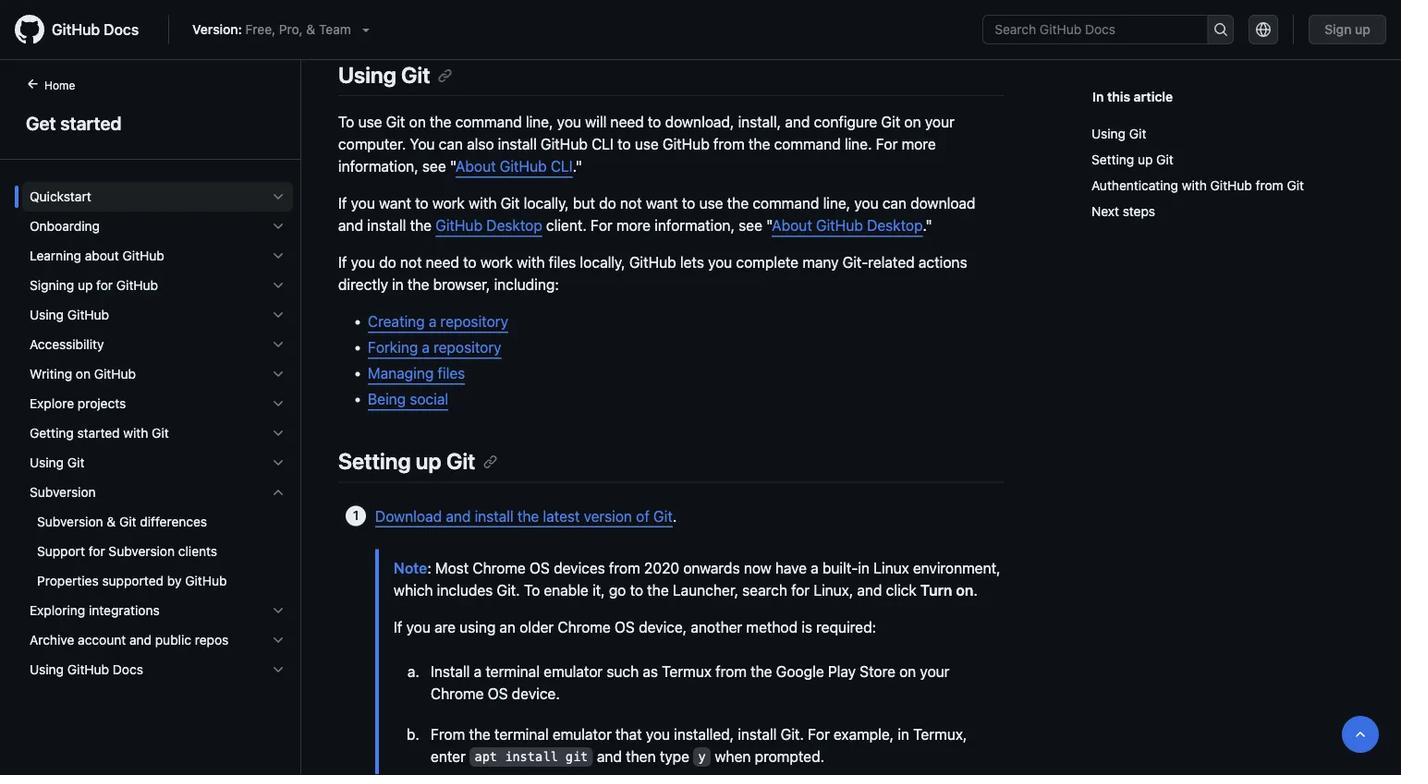 Task type: describe. For each thing, give the bounding box(es) containing it.
you inside to use git on the command line, you will need to download, install, and configure git on your computer. you can also install github cli to use github from the command line. for more information, see "
[[557, 113, 581, 131]]

authenticating
[[1092, 178, 1179, 193]]

the left latest at bottom
[[518, 507, 539, 525]]

archive account and public repos
[[30, 633, 229, 648]]

1 horizontal spatial use
[[635, 136, 659, 153]]

0 horizontal spatial .
[[673, 507, 677, 525]]

files inside if you do not need to work with files locally, github lets you complete many git-related actions directly in the browser, including:
[[549, 254, 576, 271]]

archive account and public repos button
[[22, 626, 293, 655]]

1 vertical spatial repository
[[434, 339, 502, 357]]

method
[[746, 618, 798, 636]]

sign
[[1325, 22, 1352, 37]]

social
[[410, 391, 448, 408]]

0 horizontal spatial setting up git link
[[338, 449, 498, 474]]

1 want from the left
[[379, 195, 411, 212]]

creating a repository link
[[368, 313, 508, 331]]

subversion for subversion
[[30, 485, 96, 500]]

0 vertical spatial command
[[455, 113, 522, 131]]

github inside if you do not need to work with files locally, github lets you complete many git-related actions directly in the browser, including:
[[629, 254, 676, 271]]

and inside : most chrome os devices from 2020 onwards now have a built-in linux environment, which includes git. to enable it, go to the launcher, search for linux, and click
[[857, 581, 882, 599]]

os inside : most chrome os devices from 2020 onwards now have a built-in linux environment, which includes git. to enable it, go to the launcher, search for linux, and click
[[530, 559, 550, 577]]

to up if you want to work with git locally, but do not want to use the command line, you can download and install the
[[618, 136, 631, 153]]

started for getting
[[77, 426, 120, 441]]

docs inside dropdown button
[[113, 662, 143, 678]]

on right configure
[[904, 113, 921, 131]]

git up you
[[401, 62, 430, 88]]

linux,
[[814, 581, 853, 599]]

to inside : most chrome os devices from 2020 onwards now have a built-in linux environment, which includes git. to enable it, go to the launcher, search for linux, and click
[[630, 581, 643, 599]]

a up forking a repository link on the top left of the page
[[429, 313, 437, 331]]

github inside the using github docs dropdown button
[[67, 662, 109, 678]]

1 vertical spatial command
[[774, 136, 841, 153]]

the left github desktop link
[[410, 217, 432, 235]]

1 vertical spatial ."
[[923, 217, 932, 235]]

quickstart button
[[22, 182, 293, 212]]

git inside if you want to work with git locally, but do not want to use the command line, you can download and install the
[[501, 195, 520, 212]]

public
[[155, 633, 191, 648]]

support for subversion clients link
[[22, 537, 293, 567]]

many
[[803, 254, 839, 271]]

if for if you want to work with git locally, but do not want to use the command line, you can download and install the
[[338, 195, 347, 212]]

0 horizontal spatial setting up git
[[338, 449, 476, 474]]

download
[[911, 195, 976, 212]]

chrome inside install a terminal emulator such as termux from the google play store on your chrome os device.
[[431, 685, 484, 702]]

" inside to use git on the command line, you will need to download, install, and configure git on your computer. you can also install github cli to use github from the command line. for more information, see "
[[450, 158, 456, 175]]

team
[[319, 22, 351, 37]]

in inside if you do not need to work with files locally, github lets you complete many git-related actions directly in the browser, including:
[[392, 276, 404, 294]]

getting started with git button
[[22, 419, 293, 448]]

y
[[698, 750, 706, 765]]

subversion for subversion & git differences
[[37, 514, 103, 530]]

writing
[[30, 367, 72, 382]]

you up about github desktop link at the top right of the page
[[854, 195, 879, 212]]

exploring
[[30, 603, 85, 618]]

and inside dropdown button
[[129, 633, 152, 648]]

github inside properties supported by github 'link'
[[185, 574, 227, 589]]

do inside if you do not need to work with files locally, github lets you complete many git-related actions directly in the browser, including:
[[379, 254, 396, 271]]

environment,
[[913, 559, 1001, 577]]

& inside subversion 'element'
[[107, 514, 116, 530]]

forking
[[368, 339, 418, 357]]

the up you
[[430, 113, 452, 131]]

files inside the creating a repository forking a repository managing files being social
[[438, 365, 465, 382]]

the up github desktop client.  for more information, see " about github desktop ."
[[727, 195, 749, 212]]

accessibility button
[[22, 330, 293, 360]]

another
[[691, 618, 743, 636]]

not inside if you do not need to work with files locally, github lets you complete many git-related actions directly in the browser, including:
[[400, 254, 422, 271]]

for inside the from the terminal emulator that you installed, install git. for example, in termux, enter
[[808, 726, 830, 743]]

learning about github
[[30, 248, 164, 263]]

git right configure
[[881, 113, 901, 131]]

exploring integrations
[[30, 603, 160, 618]]

github inside the signing up for github dropdown button
[[116, 278, 158, 293]]

github up 'git-'
[[816, 217, 863, 235]]

0 horizontal spatial for
[[591, 217, 613, 235]]

install inside the apt install git and then type y when prompted.
[[505, 750, 558, 765]]

properties
[[37, 574, 99, 589]]

using for using git dropdown button at bottom left
[[30, 455, 64, 471]]

this
[[1107, 89, 1131, 104]]

archive
[[30, 633, 74, 648]]

search image
[[1214, 22, 1228, 37]]

2 vertical spatial subversion
[[109, 544, 175, 559]]

you left are
[[406, 618, 431, 636]]

github desktop client.  for more information, see " about github desktop ."
[[436, 217, 932, 235]]

but
[[573, 195, 595, 212]]

repos
[[195, 633, 229, 648]]

sc 9kayk9 0 image for onboarding
[[271, 219, 286, 234]]

can inside to use git on the command line, you will need to download, install, and configure git on your computer. you can also install github cli to use github from the command line. for more information, see "
[[439, 136, 463, 153]]

devices
[[554, 559, 605, 577]]

you down computer.
[[351, 195, 375, 212]]

you right lets
[[708, 254, 732, 271]]

cli inside to use git on the command line, you will need to download, install, and configure git on your computer. you can also install github cli to use github from the command line. for more information, see "
[[592, 136, 614, 153]]

with inside if you do not need to work with files locally, github lets you complete many git-related actions directly in the browser, including:
[[517, 254, 545, 271]]

git up computer.
[[386, 113, 405, 131]]

an
[[500, 618, 516, 636]]

github down will
[[541, 136, 588, 153]]

if you are using an older chrome os device, another method is required:
[[394, 618, 876, 636]]

for inside support for subversion clients link
[[88, 544, 105, 559]]

required:
[[816, 618, 876, 636]]

sc 9kayk9 0 image for quickstart
[[271, 189, 286, 204]]

1 vertical spatial "
[[766, 217, 772, 235]]

on down the environment,
[[956, 581, 974, 599]]

sc 9kayk9 0 image for archive account and public repos
[[271, 633, 286, 648]]

get started element
[[0, 75, 301, 774]]

latest
[[543, 507, 580, 525]]

sc 9kayk9 0 image for writing on github
[[271, 367, 286, 382]]

includes
[[437, 581, 493, 599]]

in inside the from the terminal emulator that you installed, install git. for example, in termux, enter
[[898, 726, 910, 743]]

version: free, pro, & team
[[192, 22, 351, 37]]

0 vertical spatial use
[[358, 113, 382, 131]]

from
[[431, 726, 465, 743]]

with up the next steps link
[[1182, 178, 1207, 193]]

turn on .
[[921, 581, 978, 599]]

on inside install a terminal emulator such as termux from the google play store on your chrome os device.
[[900, 663, 916, 680]]

1 vertical spatial os
[[615, 618, 635, 636]]

to inside if you do not need to work with files locally, github lets you complete many git-related actions directly in the browser, including:
[[463, 254, 477, 271]]

sc 9kayk9 0 image for using github
[[271, 308, 286, 323]]

download,
[[665, 113, 734, 131]]

from up the next steps link
[[1256, 178, 1284, 193]]

sc 9kayk9 0 image for exploring integrations
[[271, 604, 286, 618]]

the down install,
[[749, 136, 770, 153]]

sc 9kayk9 0 image for getting started with git
[[271, 426, 286, 441]]

1 horizontal spatial about
[[772, 217, 812, 235]]

version:
[[192, 22, 242, 37]]

if for if you are using an older chrome os device, another method is required:
[[394, 618, 403, 636]]

in this article element
[[1093, 87, 1364, 106]]

select language: current language is english image
[[1256, 22, 1271, 37]]

authenticating with github from git
[[1092, 178, 1304, 193]]

complete
[[736, 254, 799, 271]]

os inside install a terminal emulator such as termux from the google play store on your chrome os device.
[[488, 685, 508, 702]]

the inside : most chrome os devices from 2020 onwards now have a built-in linux environment, which includes git. to enable it, go to the launcher, search for linux, and click
[[647, 581, 669, 599]]

using github
[[30, 307, 109, 323]]

lets
[[680, 254, 704, 271]]

article
[[1134, 89, 1173, 104]]

have
[[775, 559, 807, 577]]

sc 9kayk9 0 image for signing up for github
[[271, 278, 286, 293]]

go
[[609, 581, 626, 599]]

1 horizontal spatial setting up git
[[1092, 152, 1174, 167]]

git
[[565, 750, 588, 765]]

your inside install a terminal emulator such as termux from the google play store on your chrome os device.
[[920, 663, 950, 680]]

you
[[410, 136, 435, 153]]

git down in this article
[[1129, 126, 1147, 141]]

for inside the signing up for github dropdown button
[[96, 278, 113, 293]]

managing files link
[[368, 365, 465, 382]]

1 vertical spatial more
[[616, 217, 651, 235]]

and inside if you want to work with git locally, but do not want to use the command line, you can download and install the
[[338, 217, 363, 235]]

launcher,
[[673, 581, 739, 599]]

enable
[[544, 581, 589, 599]]

terminal for the
[[494, 726, 549, 743]]

0 horizontal spatial ."
[[573, 158, 582, 175]]

1 horizontal spatial setting up git link
[[1092, 147, 1357, 173]]

then
[[626, 748, 656, 765]]

and right download
[[446, 507, 471, 525]]

it,
[[593, 581, 605, 599]]

1 vertical spatial chrome
[[558, 618, 611, 636]]

github docs link
[[15, 15, 154, 44]]

can inside if you want to work with git locally, but do not want to use the command line, you can download and install the
[[883, 195, 907, 212]]

authenticating with github from git link
[[1092, 173, 1357, 199]]

in
[[1093, 89, 1104, 104]]

about github cli link
[[456, 158, 573, 175]]

install
[[431, 663, 470, 680]]

to use git on the command line, you will need to download, install, and configure git on your computer. you can also install github cli to use github from the command line. for more information, see "
[[338, 113, 955, 175]]

as
[[643, 663, 658, 680]]

information, inside to use git on the command line, you will need to download, install, and configure git on your computer. you can also install github cli to use github from the command line. for more information, see "
[[338, 158, 418, 175]]

chrome inside : most chrome os devices from 2020 onwards now have a built-in linux environment, which includes git. to enable it, go to the launcher, search for linux, and click
[[473, 559, 526, 577]]

older
[[520, 618, 554, 636]]

use inside if you want to work with git locally, but do not want to use the command line, you can download and install the
[[699, 195, 723, 212]]

you up directly
[[351, 254, 375, 271]]

install left latest at bottom
[[475, 507, 514, 525]]

0 horizontal spatial setting
[[338, 449, 411, 474]]

0 horizontal spatial cli
[[551, 158, 573, 175]]

to inside : most chrome os devices from 2020 onwards now have a built-in linux environment, which includes git. to enable it, go to the launcher, search for linux, and click
[[524, 581, 540, 599]]

a inside install a terminal emulator such as termux from the google play store on your chrome os device.
[[474, 663, 482, 680]]

actions
[[919, 254, 967, 271]]

see inside to use git on the command line, you will need to download, install, and configure git on your computer. you can also install github cli to use github from the command line. for more information, see "
[[422, 158, 446, 175]]

using github docs
[[30, 662, 143, 678]]

to inside to use git on the command line, you will need to download, install, and configure git on your computer. you can also install github cli to use github from the command line. for more information, see "
[[338, 113, 354, 131]]

if you do not need to work with files locally, github lets you complete many git-related actions directly in the browser, including:
[[338, 254, 967, 294]]

0 vertical spatial about
[[456, 158, 496, 175]]

github inside github docs link
[[52, 21, 100, 38]]

line, inside to use git on the command line, you will need to download, install, and configure git on your computer. you can also install github cli to use github from the command line. for more information, see "
[[526, 113, 553, 131]]

install inside if you want to work with git locally, but do not want to use the command line, you can download and install the
[[367, 217, 406, 235]]

github down download,
[[663, 136, 710, 153]]

subversion element containing subversion & git differences
[[15, 507, 300, 596]]

prompted.
[[755, 748, 825, 765]]

sc 9kayk9 0 image for explore projects
[[271, 397, 286, 411]]

using
[[460, 618, 496, 636]]

subversion button
[[22, 478, 293, 507]]

your inside to use git on the command line, you will need to download, install, and configure git on your computer. you can also install github cli to use github from the command line. for more information, see "
[[925, 113, 955, 131]]

onboarding
[[30, 219, 100, 234]]

git right of
[[654, 507, 673, 525]]

using github docs button
[[22, 655, 293, 685]]

to up github desktop client.  for more information, see " about github desktop ."
[[682, 195, 695, 212]]

on up you
[[409, 113, 426, 131]]

command inside if you want to work with git locally, but do not want to use the command line, you can download and install the
[[753, 195, 819, 212]]

0 vertical spatial using git link
[[338, 62, 453, 88]]

download and install the latest version of git link
[[375, 507, 673, 525]]

getting started with git
[[30, 426, 169, 441]]

apt install git and then type y when prompted.
[[475, 748, 825, 765]]

supported
[[102, 574, 164, 589]]

that
[[616, 726, 642, 743]]

from inside : most chrome os devices from 2020 onwards now have a built-in linux environment, which includes git. to enable it, go to the launcher, search for linux, and click
[[609, 559, 640, 577]]

2020
[[644, 559, 680, 577]]

and inside to use git on the command line, you will need to download, install, and configure git on your computer. you can also install github cli to use github from the command line. for more information, see "
[[785, 113, 810, 131]]

accessibility
[[30, 337, 104, 352]]

git up authenticating
[[1157, 152, 1174, 167]]

github inside writing on github 'dropdown button'
[[94, 367, 136, 382]]

git down getting started with git
[[67, 455, 84, 471]]

install,
[[738, 113, 781, 131]]

Search GitHub Docs search field
[[984, 16, 1208, 43]]

free,
[[245, 22, 276, 37]]



Task type: vqa. For each thing, say whether or not it's contained in the screenshot.
editor the 'default'
no



Task type: locate. For each thing, give the bounding box(es) containing it.
1 vertical spatial setting
[[338, 449, 411, 474]]

tooltip
[[1342, 716, 1379, 753]]

1 vertical spatial .
[[974, 581, 978, 599]]

want
[[379, 195, 411, 212], [646, 195, 678, 212]]

1 horizontal spatial information,
[[655, 217, 735, 235]]

setting up git link up download
[[338, 449, 498, 474]]

the inside install a terminal emulator such as termux from the google play store on your chrome os device.
[[751, 663, 772, 680]]

1 vertical spatial do
[[379, 254, 396, 271]]

1 horizontal spatial need
[[611, 113, 644, 131]]

1 vertical spatial git.
[[781, 726, 804, 743]]

you inside the from the terminal emulator that you installed, install git. for example, in termux, enter
[[646, 726, 670, 743]]

is
[[802, 618, 813, 636]]

to left download,
[[648, 113, 661, 131]]

signing up for github button
[[22, 271, 293, 300]]

a up managing files "link"
[[422, 339, 430, 357]]

for right line.
[[876, 136, 898, 153]]

: most chrome os devices from 2020 onwards now have a built-in linux environment, which includes git. to enable it, go to the launcher, search for linux, and click
[[394, 559, 1001, 599]]

desktop up related
[[867, 217, 923, 235]]

sc 9kayk9 0 image for using git
[[271, 456, 286, 471]]

0 vertical spatial started
[[60, 112, 122, 134]]

such
[[607, 663, 639, 680]]

1 horizontal spatial line,
[[823, 195, 851, 212]]

using for the using github docs dropdown button
[[30, 662, 64, 678]]

and down that
[[597, 748, 622, 765]]

to
[[338, 113, 354, 131], [524, 581, 540, 599]]

github up projects
[[94, 367, 136, 382]]

git down explore projects dropdown button
[[152, 426, 169, 441]]

subversion element
[[15, 478, 300, 596], [15, 507, 300, 596]]

termux
[[662, 663, 712, 680]]

do up directly
[[379, 254, 396, 271]]

0 vertical spatial chrome
[[473, 559, 526, 577]]

sc 9kayk9 0 image inside using git dropdown button
[[271, 456, 286, 471]]

0 vertical spatial cli
[[592, 136, 614, 153]]

triangle down image
[[358, 22, 373, 37]]

need inside if you do not need to work with files locally, github lets you complete many git-related actions directly in the browser, including:
[[426, 254, 459, 271]]

device.
[[512, 685, 560, 702]]

2 vertical spatial os
[[488, 685, 508, 702]]

0 horizontal spatial locally,
[[524, 195, 569, 212]]

github up home
[[52, 21, 100, 38]]

in left termux,
[[898, 726, 910, 743]]

7 sc 9kayk9 0 image from the top
[[271, 397, 286, 411]]

for right support
[[88, 544, 105, 559]]

4 sc 9kayk9 0 image from the top
[[271, 278, 286, 293]]

including:
[[494, 276, 559, 294]]

to down you
[[415, 195, 429, 212]]

to right go
[[630, 581, 643, 599]]

see down you
[[422, 158, 446, 175]]

started for get
[[60, 112, 122, 134]]

1 sc 9kayk9 0 image from the top
[[271, 367, 286, 382]]

0 vertical spatial setting
[[1092, 152, 1134, 167]]

up up download
[[416, 449, 442, 474]]

work up github desktop link
[[432, 195, 465, 212]]

search
[[742, 581, 787, 599]]

using down this
[[1092, 126, 1126, 141]]

github down account
[[67, 662, 109, 678]]

github inside learning about github dropdown button
[[123, 248, 164, 263]]

in inside : most chrome os devices from 2020 onwards now have a built-in linux environment, which includes git. to enable it, go to the launcher, search for linux, and click
[[858, 559, 870, 577]]

get started link
[[22, 109, 278, 137]]

sc 9kayk9 0 image inside the signing up for github dropdown button
[[271, 278, 286, 293]]

sc 9kayk9 0 image
[[271, 367, 286, 382], [271, 426, 286, 441], [271, 456, 286, 471], [271, 485, 286, 500], [271, 604, 286, 618]]

0 horizontal spatial not
[[400, 254, 422, 271]]

1 vertical spatial &
[[107, 514, 116, 530]]

1 vertical spatial not
[[400, 254, 422, 271]]

started down home link on the left top of the page
[[60, 112, 122, 134]]

2 vertical spatial command
[[753, 195, 819, 212]]

sc 9kayk9 0 image inside 'archive account and public repos' dropdown button
[[271, 633, 286, 648]]

using git
[[338, 62, 430, 88], [1092, 126, 1147, 141], [30, 455, 84, 471]]

to up 'browser,'
[[463, 254, 477, 271]]

and up directly
[[338, 217, 363, 235]]

from right termux
[[716, 663, 747, 680]]

with inside if you want to work with git locally, but do not want to use the command line, you can download and install the
[[469, 195, 497, 212]]

0 horizontal spatial in
[[392, 276, 404, 294]]

0 vertical spatial work
[[432, 195, 465, 212]]

if inside if you do not need to work with files locally, github lets you complete many git-related actions directly in the browser, including:
[[338, 254, 347, 271]]

not right but
[[620, 195, 642, 212]]

2 sc 9kayk9 0 image from the top
[[271, 426, 286, 441]]

1 horizontal spatial desktop
[[867, 217, 923, 235]]

emulator inside the from the terminal emulator that you installed, install git. for example, in termux, enter
[[553, 726, 612, 743]]

the left google
[[751, 663, 772, 680]]

0 horizontal spatial about
[[456, 158, 496, 175]]

git. up prompted.
[[781, 726, 804, 743]]

if for if you do not need to work with files locally, github lets you complete many git-related actions directly in the browser, including:
[[338, 254, 347, 271]]

by
[[167, 574, 182, 589]]

1 vertical spatial in
[[858, 559, 870, 577]]

git up the next steps link
[[1287, 178, 1304, 193]]

1 subversion element from the top
[[15, 478, 300, 596]]

signing
[[30, 278, 74, 293]]

terminal for a
[[486, 663, 540, 680]]

"
[[450, 158, 456, 175], [766, 217, 772, 235]]

sc 9kayk9 0 image inside getting started with git dropdown button
[[271, 426, 286, 441]]

1 horizontal spatial can
[[883, 195, 907, 212]]

0 horizontal spatial desktop
[[486, 217, 542, 235]]

being social link
[[368, 391, 448, 408]]

github up github desktop link
[[500, 158, 547, 175]]

1 horizontal spatial locally,
[[580, 254, 625, 271]]

1 vertical spatial files
[[438, 365, 465, 382]]

need right will
[[611, 113, 644, 131]]

terminal inside the from the terminal emulator that you installed, install git. for example, in termux, enter
[[494, 726, 549, 743]]

1 horizontal spatial files
[[549, 254, 576, 271]]

5 sc 9kayk9 0 image from the top
[[271, 604, 286, 618]]

not inside if you want to work with git locally, but do not want to use the command line, you can download and install the
[[620, 195, 642, 212]]

sc 9kayk9 0 image for subversion
[[271, 485, 286, 500]]

using git down the getting at left bottom
[[30, 455, 84, 471]]

1 desktop from the left
[[486, 217, 542, 235]]

3 sc 9kayk9 0 image from the top
[[271, 249, 286, 263]]

0 vertical spatial os
[[530, 559, 550, 577]]

0 vertical spatial repository
[[440, 313, 508, 331]]

locally, inside if you want to work with git locally, but do not want to use the command line, you can download and install the
[[524, 195, 569, 212]]

explore projects button
[[22, 389, 293, 419]]

creating a repository forking a repository managing files being social
[[368, 313, 508, 408]]

0 vertical spatial .
[[673, 507, 677, 525]]

explore
[[30, 396, 74, 411]]

1 horizontal spatial "
[[766, 217, 772, 235]]

." down download
[[923, 217, 932, 235]]

onwards
[[683, 559, 740, 577]]

terminal up device.
[[486, 663, 540, 680]]

more inside to use git on the command line, you will need to download, install, and configure git on your computer. you can also install github cli to use github from the command line. for more information, see "
[[902, 136, 936, 153]]

quickstart element
[[15, 182, 300, 212]]

0 vertical spatial files
[[549, 254, 576, 271]]

using for using github dropdown button
[[30, 307, 64, 323]]

1 horizontal spatial see
[[739, 217, 763, 235]]

get
[[26, 112, 56, 134]]

your right store
[[920, 663, 950, 680]]

1 horizontal spatial do
[[599, 195, 616, 212]]

more up if you do not need to work with files locally, github lets you complete many git-related actions directly in the browser, including:
[[616, 217, 651, 235]]

2 horizontal spatial in
[[898, 726, 910, 743]]

related
[[868, 254, 915, 271]]

command down configure
[[774, 136, 841, 153]]

which
[[394, 581, 433, 599]]

using git down triangle down icon
[[338, 62, 430, 88]]

configure
[[814, 113, 878, 131]]

onboarding button
[[22, 212, 293, 241]]

0 vertical spatial need
[[611, 113, 644, 131]]

1 horizontal spatial os
[[530, 559, 550, 577]]

0 vertical spatial line,
[[526, 113, 553, 131]]

1 horizontal spatial .
[[974, 581, 978, 599]]

4 sc 9kayk9 0 image from the top
[[271, 485, 286, 500]]

sc 9kayk9 0 image inside learning about github dropdown button
[[271, 249, 286, 263]]

scroll to top image
[[1353, 727, 1368, 742]]

git. inside the from the terminal emulator that you installed, install git. for example, in termux, enter
[[781, 726, 804, 743]]

git up github desktop link
[[501, 195, 520, 212]]

using github button
[[22, 300, 293, 330]]

git
[[401, 62, 430, 88], [386, 113, 405, 131], [881, 113, 901, 131], [1129, 126, 1147, 141], [1157, 152, 1174, 167], [1287, 178, 1304, 193], [501, 195, 520, 212], [152, 426, 169, 441], [446, 449, 476, 474], [67, 455, 84, 471], [654, 507, 673, 525], [119, 514, 136, 530]]

forking a repository link
[[368, 339, 502, 357]]

see up complete
[[739, 217, 763, 235]]

5 sc 9kayk9 0 image from the top
[[271, 308, 286, 323]]

from down download,
[[714, 136, 745, 153]]

from
[[714, 136, 745, 153], [1256, 178, 1284, 193], [609, 559, 640, 577], [716, 663, 747, 680]]

setting up git up download
[[338, 449, 476, 474]]

setting up git
[[1092, 152, 1174, 167], [338, 449, 476, 474]]

" up complete
[[766, 217, 772, 235]]

using git inside dropdown button
[[30, 455, 84, 471]]

subversion & git differences
[[37, 514, 207, 530]]

writing on github
[[30, 367, 136, 382]]

install up about github cli ."
[[498, 136, 537, 153]]

github left lets
[[629, 254, 676, 271]]

1 horizontal spatial using git
[[338, 62, 430, 88]]

2 horizontal spatial using git
[[1092, 126, 1147, 141]]

1 vertical spatial using git link
[[1092, 121, 1357, 147]]

want down computer.
[[379, 195, 411, 212]]

get started
[[26, 112, 122, 134]]

1 vertical spatial using git
[[1092, 126, 1147, 141]]

learning about github button
[[22, 241, 293, 271]]

repository down the creating a repository 'link'
[[434, 339, 502, 357]]

0 horizontal spatial &
[[107, 514, 116, 530]]

and left the public
[[129, 633, 152, 648]]

for inside to use git on the command line, you will need to download, install, and configure git on your computer. you can also install github cli to use github from the command line. for more information, see "
[[876, 136, 898, 153]]

os up enable
[[530, 559, 550, 577]]

up down learning about github
[[78, 278, 93, 293]]

1 horizontal spatial cli
[[592, 136, 614, 153]]

using down archive
[[30, 662, 64, 678]]

github down learning about github dropdown button
[[116, 278, 158, 293]]

with up github desktop link
[[469, 195, 497, 212]]

0 vertical spatial terminal
[[486, 663, 540, 680]]

and
[[785, 113, 810, 131], [338, 217, 363, 235], [446, 507, 471, 525], [857, 581, 882, 599], [129, 633, 152, 648], [597, 748, 622, 765]]

1 vertical spatial information,
[[655, 217, 735, 235]]

up right sign
[[1355, 22, 1371, 37]]

None search field
[[983, 15, 1234, 44]]

up
[[1355, 22, 1371, 37], [1138, 152, 1153, 167], [78, 278, 93, 293], [416, 449, 442, 474]]

about github desktop link
[[772, 217, 923, 235]]

exploring integrations button
[[22, 596, 293, 626]]

from inside install a terminal emulator such as termux from the google play store on your chrome os device.
[[716, 663, 747, 680]]

install right apt
[[505, 750, 558, 765]]

1 horizontal spatial more
[[902, 136, 936, 153]]

emulator up device.
[[544, 663, 603, 680]]

support for subversion clients
[[37, 544, 217, 559]]

started inside dropdown button
[[77, 426, 120, 441]]

work inside if you want to work with git locally, but do not want to use the command line, you can download and install the
[[432, 195, 465, 212]]

git. inside : most chrome os devices from 2020 onwards now have a built-in linux environment, which includes git. to enable it, go to the launcher, search for linux, and click
[[497, 581, 520, 599]]

sc 9kayk9 0 image inside using github dropdown button
[[271, 308, 286, 323]]

0 vertical spatial setting up git link
[[1092, 147, 1357, 173]]

can left download
[[883, 195, 907, 212]]

0 horizontal spatial need
[[426, 254, 459, 271]]

subversion inside dropdown button
[[30, 485, 96, 500]]

a inside : most chrome os devices from 2020 onwards now have a built-in linux environment, which includes git. to enable it, go to the launcher, search for linux, and click
[[811, 559, 819, 577]]

0 vertical spatial locally,
[[524, 195, 569, 212]]

1 vertical spatial cli
[[551, 158, 573, 175]]

git-
[[843, 254, 868, 271]]

2 vertical spatial using git
[[30, 455, 84, 471]]

1 vertical spatial locally,
[[580, 254, 625, 271]]

the inside if you do not need to work with files locally, github lets you complete many git-related actions directly in the browser, including:
[[408, 276, 429, 294]]

1 vertical spatial need
[[426, 254, 459, 271]]

sc 9kayk9 0 image inside quickstart dropdown button
[[271, 189, 286, 204]]

terminal inside install a terminal emulator such as termux from the google play store on your chrome os device.
[[486, 663, 540, 680]]

sc 9kayk9 0 image inside writing on github 'dropdown button'
[[271, 367, 286, 382]]

0 vertical spatial in
[[392, 276, 404, 294]]

sc 9kayk9 0 image inside exploring integrations dropdown button
[[271, 604, 286, 618]]

1 vertical spatial about
[[772, 217, 812, 235]]

in right directly
[[392, 276, 404, 294]]

subversion
[[30, 485, 96, 500], [37, 514, 103, 530], [109, 544, 175, 559]]

files down forking a repository link on the top left of the page
[[438, 365, 465, 382]]

cli
[[592, 136, 614, 153], [551, 158, 573, 175]]

github desktop link
[[436, 217, 542, 235]]

1 horizontal spatial ."
[[923, 217, 932, 235]]

2 vertical spatial if
[[394, 618, 403, 636]]

use up if you want to work with git locally, but do not want to use the command line, you can download and install the
[[635, 136, 659, 153]]

sc 9kayk9 0 image inside the using github docs dropdown button
[[271, 663, 286, 678]]

files
[[549, 254, 576, 271], [438, 365, 465, 382]]

github down onboarding dropdown button
[[123, 248, 164, 263]]

locally, down 'client.'
[[580, 254, 625, 271]]

sc 9kayk9 0 image
[[271, 189, 286, 204], [271, 219, 286, 234], [271, 249, 286, 263], [271, 278, 286, 293], [271, 308, 286, 323], [271, 337, 286, 352], [271, 397, 286, 411], [271, 633, 286, 648], [271, 663, 286, 678]]

work
[[432, 195, 465, 212], [481, 254, 513, 271]]

os left device.
[[488, 685, 508, 702]]

0 horizontal spatial see
[[422, 158, 446, 175]]

sc 9kayk9 0 image inside subversion dropdown button
[[271, 485, 286, 500]]

need
[[611, 113, 644, 131], [426, 254, 459, 271]]

1 vertical spatial subversion
[[37, 514, 103, 530]]

2 vertical spatial chrome
[[431, 685, 484, 702]]

sc 9kayk9 0 image for using github docs
[[271, 663, 286, 678]]

0 horizontal spatial line,
[[526, 113, 553, 131]]

2 horizontal spatial for
[[876, 136, 898, 153]]

can
[[439, 136, 463, 153], [883, 195, 907, 212]]

if down computer.
[[338, 195, 347, 212]]

want up github desktop client.  for more information, see " about github desktop ."
[[646, 195, 678, 212]]

0 vertical spatial using git
[[338, 62, 430, 88]]

2 vertical spatial use
[[699, 195, 723, 212]]

0 vertical spatial see
[[422, 158, 446, 175]]

github inside using github dropdown button
[[67, 307, 109, 323]]

on inside 'dropdown button'
[[76, 367, 91, 382]]

use up computer.
[[358, 113, 382, 131]]

apt
[[475, 750, 497, 765]]

1 vertical spatial setting up git
[[338, 449, 476, 474]]

using git link
[[338, 62, 453, 88], [1092, 121, 1357, 147]]

getting
[[30, 426, 74, 441]]

you up the apt install git and then type y when prompted.
[[646, 726, 670, 743]]

git inside subversion 'element'
[[119, 514, 136, 530]]

0 horizontal spatial information,
[[338, 158, 418, 175]]

install inside to use git on the command line, you will need to download, install, and configure git on your computer. you can also install github cli to use github from the command line. for more information, see "
[[498, 136, 537, 153]]

0 horizontal spatial git.
[[497, 581, 520, 599]]

turn
[[921, 581, 953, 599]]

emulator for that
[[553, 726, 612, 743]]

github up 'browser,'
[[436, 217, 483, 235]]

1 horizontal spatial setting
[[1092, 152, 1134, 167]]

line.
[[845, 136, 872, 153]]

emulator for such
[[544, 663, 603, 680]]

if inside if you want to work with git locally, but do not want to use the command line, you can download and install the
[[338, 195, 347, 212]]

work inside if you do not need to work with files locally, github lets you complete many git-related actions directly in the browser, including:
[[481, 254, 513, 271]]

6 sc 9kayk9 0 image from the top
[[271, 337, 286, 352]]

locally, inside if you do not need to work with files locally, github lets you complete many git-related actions directly in the browser, including:
[[580, 254, 625, 271]]

0 vertical spatial for
[[876, 136, 898, 153]]

the inside the from the terminal emulator that you installed, install git. for example, in termux, enter
[[469, 726, 491, 743]]

for inside : most chrome os devices from 2020 onwards now have a built-in linux environment, which includes git. to enable it, go to the launcher, search for linux, and click
[[791, 581, 810, 599]]

properties supported by github
[[37, 574, 227, 589]]

use
[[358, 113, 382, 131], [635, 136, 659, 153], [699, 195, 723, 212]]

github inside authenticating with github from git link
[[1211, 178, 1252, 193]]

using down triangle down icon
[[338, 62, 396, 88]]

1 horizontal spatial &
[[306, 22, 315, 37]]

1 horizontal spatial to
[[524, 581, 540, 599]]

. down the environment,
[[974, 581, 978, 599]]

note
[[394, 559, 427, 577]]

from the terminal emulator that you installed, install git. for example, in termux, enter
[[431, 726, 967, 765]]

1 vertical spatial for
[[88, 544, 105, 559]]

sc 9kayk9 0 image inside explore projects dropdown button
[[271, 397, 286, 411]]

to left enable
[[524, 581, 540, 599]]

next
[[1092, 204, 1119, 219]]

2 vertical spatial for
[[791, 581, 810, 599]]

install a terminal emulator such as termux from the google play store on your chrome os device.
[[431, 663, 950, 702]]

integrations
[[89, 603, 160, 618]]

more
[[902, 136, 936, 153], [616, 217, 651, 235]]

1 horizontal spatial want
[[646, 195, 678, 212]]

1 vertical spatial work
[[481, 254, 513, 271]]

3 sc 9kayk9 0 image from the top
[[271, 456, 286, 471]]

1 sc 9kayk9 0 image from the top
[[271, 189, 286, 204]]

sc 9kayk9 0 image for learning about github
[[271, 249, 286, 263]]

in
[[392, 276, 404, 294], [858, 559, 870, 577], [898, 726, 910, 743]]

a
[[429, 313, 437, 331], [422, 339, 430, 357], [811, 559, 819, 577], [474, 663, 482, 680]]

to up computer.
[[338, 113, 354, 131]]

using git link down in this article element
[[1092, 121, 1357, 147]]

line, inside if you want to work with git locally, but do not want to use the command line, you can download and install the
[[823, 195, 851, 212]]

0 vertical spatial &
[[306, 22, 315, 37]]

2 want from the left
[[646, 195, 678, 212]]

sc 9kayk9 0 image for accessibility
[[271, 337, 286, 352]]

browser,
[[433, 276, 490, 294]]

0 vertical spatial ."
[[573, 158, 582, 175]]

termux,
[[913, 726, 967, 743]]

command
[[455, 113, 522, 131], [774, 136, 841, 153], [753, 195, 819, 212]]

up inside dropdown button
[[78, 278, 93, 293]]

1 horizontal spatial work
[[481, 254, 513, 271]]

0 vertical spatial setting up git
[[1092, 152, 1174, 167]]

line, up about github cli ."
[[526, 113, 553, 131]]

line, up about github desktop link at the top right of the page
[[823, 195, 851, 212]]

9 sc 9kayk9 0 image from the top
[[271, 663, 286, 678]]

emulator up git
[[553, 726, 612, 743]]

do inside if you want to work with git locally, but do not want to use the command line, you can download and install the
[[599, 195, 616, 212]]

for down but
[[591, 217, 613, 235]]

click
[[886, 581, 917, 599]]

emulator inside install a terminal emulator such as termux from the google play store on your chrome os device.
[[544, 663, 603, 680]]

files down 'client.'
[[549, 254, 576, 271]]

0 horizontal spatial using git
[[30, 455, 84, 471]]

subversion element containing subversion
[[15, 478, 300, 596]]

information, up lets
[[655, 217, 735, 235]]

sign up link
[[1309, 15, 1387, 44]]

with inside dropdown button
[[123, 426, 148, 441]]

0 vertical spatial your
[[925, 113, 955, 131]]

0 horizontal spatial want
[[379, 195, 411, 212]]

install inside the from the terminal emulator that you installed, install git. for example, in termux, enter
[[738, 726, 777, 743]]

properties supported by github link
[[22, 567, 293, 596]]

2 desktop from the left
[[867, 217, 923, 235]]

1 vertical spatial for
[[591, 217, 613, 235]]

a right have in the bottom right of the page
[[811, 559, 819, 577]]

built-
[[823, 559, 858, 577]]

0 vertical spatial git.
[[497, 581, 520, 599]]

from inside to use git on the command line, you will need to download, install, and configure git on your computer. you can also install github cli to use github from the command line. for more information, see "
[[714, 136, 745, 153]]

8 sc 9kayk9 0 image from the top
[[271, 633, 286, 648]]

0 vertical spatial docs
[[104, 21, 139, 38]]

2 sc 9kayk9 0 image from the top
[[271, 219, 286, 234]]

and right install,
[[785, 113, 810, 131]]

1 vertical spatial line,
[[823, 195, 851, 212]]

1 vertical spatial setting up git link
[[338, 449, 498, 474]]

more right line.
[[902, 136, 936, 153]]

git down social
[[446, 449, 476, 474]]

do
[[599, 195, 616, 212], [379, 254, 396, 271]]

1 vertical spatial use
[[635, 136, 659, 153]]

can right you
[[439, 136, 463, 153]]

."
[[573, 158, 582, 175], [923, 217, 932, 235]]

need inside to use git on the command line, you will need to download, install, and configure git on your computer. you can also install github cli to use github from the command line. for more information, see "
[[611, 113, 644, 131]]

command up complete
[[753, 195, 819, 212]]

subversion & git differences link
[[22, 507, 293, 537]]

github
[[52, 21, 100, 38], [541, 136, 588, 153], [663, 136, 710, 153], [500, 158, 547, 175], [1211, 178, 1252, 193], [436, 217, 483, 235], [816, 217, 863, 235], [123, 248, 164, 263], [629, 254, 676, 271], [116, 278, 158, 293], [67, 307, 109, 323], [94, 367, 136, 382], [185, 574, 227, 589], [67, 662, 109, 678]]

2 subversion element from the top
[[15, 507, 300, 596]]

up up authenticating
[[1138, 152, 1153, 167]]

sc 9kayk9 0 image inside onboarding dropdown button
[[271, 219, 286, 234]]

using
[[338, 62, 396, 88], [1092, 126, 1126, 141], [30, 307, 64, 323], [30, 455, 64, 471], [30, 662, 64, 678]]

in left linux
[[858, 559, 870, 577]]

chrome down install
[[431, 685, 484, 702]]

with up including:
[[517, 254, 545, 271]]



